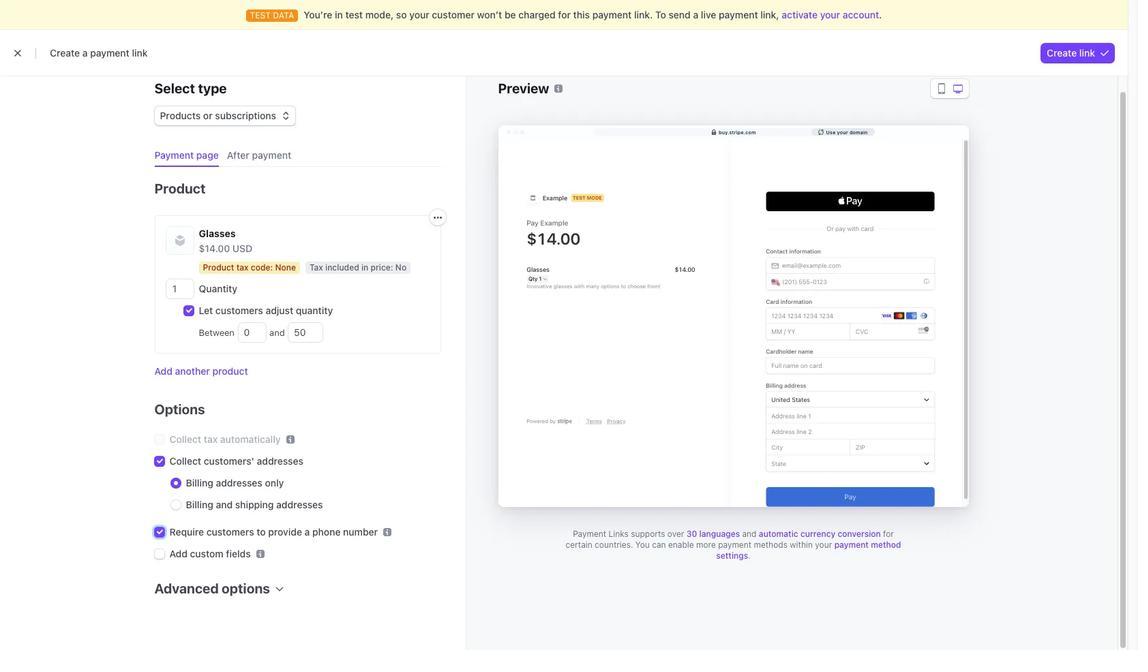 Task type: locate. For each thing, give the bounding box(es) containing it.
be
[[505, 9, 516, 20]]

collect for collect tax automatically
[[170, 434, 201, 446]]

1 horizontal spatial .
[[880, 9, 883, 20]]

live
[[701, 9, 717, 20]]

payment inside payment page button
[[155, 149, 194, 161]]

1 vertical spatial and
[[216, 499, 233, 511]]

link,
[[761, 9, 780, 20]]

0 horizontal spatial in
[[335, 9, 343, 20]]

0 horizontal spatial create
[[50, 47, 80, 59]]

billing down customers'
[[186, 478, 213, 489]]

in left price:
[[362, 263, 369, 273]]

payment up certain
[[573, 530, 607, 540]]

1 vertical spatial product
[[203, 263, 234, 273]]

in left test
[[335, 9, 343, 20]]

tax up customers'
[[204, 434, 218, 446]]

send
[[669, 9, 691, 20]]

and up methods
[[743, 530, 757, 540]]

for left 'this'
[[558, 9, 571, 20]]

phone
[[313, 527, 341, 538]]

1 vertical spatial billing
[[186, 499, 213, 511]]

product down payment page button
[[155, 181, 206, 197]]

mode,
[[366, 9, 394, 20]]

so
[[396, 9, 407, 20]]

create inside button
[[1047, 47, 1078, 59]]

tax included in price: no
[[310, 263, 407, 273]]

payment links supports over 30 languages and automatic currency conversion
[[573, 530, 881, 540]]

your right the use
[[838, 129, 849, 135]]

your down automatic currency conversion link
[[816, 540, 833, 551]]

1 vertical spatial for
[[884, 530, 894, 540]]

collect down options
[[170, 434, 201, 446]]

payment method settings
[[717, 540, 902, 562]]

payment
[[593, 9, 632, 20], [719, 9, 759, 20], [90, 47, 130, 59], [252, 149, 291, 161], [719, 540, 752, 551], [835, 540, 869, 551]]

add custom fields
[[170, 549, 251, 560]]

1 vertical spatial a
[[82, 47, 88, 59]]

1 horizontal spatial for
[[884, 530, 894, 540]]

add down require
[[170, 549, 188, 560]]

only
[[265, 478, 284, 489]]

a inside tab panel
[[305, 527, 310, 538]]

1 horizontal spatial link
[[1080, 47, 1096, 59]]

add another product button
[[155, 365, 248, 379]]

tax
[[237, 263, 249, 273], [204, 434, 218, 446]]

collect customers' addresses
[[170, 456, 304, 467]]

1 billing from the top
[[186, 478, 213, 489]]

2 vertical spatial addresses
[[276, 499, 323, 511]]

collect
[[170, 434, 201, 446], [170, 456, 201, 467]]

customers'
[[204, 456, 254, 467]]

2 vertical spatial a
[[305, 527, 310, 538]]

payment page
[[155, 149, 219, 161]]

0 vertical spatial payment
[[155, 149, 194, 161]]

between
[[199, 328, 237, 338]]

1 horizontal spatial a
[[305, 527, 310, 538]]

add left another
[[155, 366, 173, 377]]

and down billing addresses only
[[216, 499, 233, 511]]

2 vertical spatial and
[[743, 530, 757, 540]]

links
[[609, 530, 629, 540]]

to
[[656, 9, 667, 20]]

1 vertical spatial addresses
[[216, 478, 263, 489]]

page
[[196, 149, 219, 161]]

1 vertical spatial in
[[362, 263, 369, 273]]

1 vertical spatial add
[[170, 549, 188, 560]]

0 vertical spatial a
[[694, 9, 699, 20]]

1 horizontal spatial tax
[[237, 263, 249, 273]]

0 horizontal spatial link
[[132, 47, 148, 59]]

0 vertical spatial .
[[880, 9, 883, 20]]

1 create from the left
[[50, 47, 80, 59]]

1 horizontal spatial in
[[362, 263, 369, 273]]

your
[[410, 9, 430, 20], [821, 9, 841, 20], [838, 129, 849, 135], [816, 540, 833, 551]]

for
[[558, 9, 571, 20], [884, 530, 894, 540]]

and
[[267, 328, 287, 338], [216, 499, 233, 511], [743, 530, 757, 540]]

link.
[[635, 9, 653, 20]]

2 billing from the top
[[186, 499, 213, 511]]

link
[[132, 47, 148, 59], [1080, 47, 1096, 59]]

won't
[[477, 9, 502, 20]]

customers up fields
[[207, 527, 254, 538]]

1 vertical spatial tax
[[204, 434, 218, 446]]

use your domain
[[827, 129, 868, 135]]

billing and shipping addresses
[[186, 499, 323, 511]]

0 vertical spatial billing
[[186, 478, 213, 489]]

tax
[[310, 263, 323, 273]]

tax for collect
[[204, 434, 218, 446]]

billing addresses only
[[186, 478, 284, 489]]

payment link settings tab list
[[149, 145, 441, 167]]

1 horizontal spatial payment
[[573, 530, 607, 540]]

0 horizontal spatial a
[[82, 47, 88, 59]]

customers up minimum adjustable quantity number field
[[216, 305, 263, 317]]

1 horizontal spatial and
[[267, 328, 287, 338]]

2 create from the left
[[1047, 47, 1078, 59]]

0 vertical spatial and
[[267, 328, 287, 338]]

0 horizontal spatial .
[[749, 551, 751, 562]]

1 vertical spatial customers
[[207, 527, 254, 538]]

and down adjust
[[267, 328, 287, 338]]

1 vertical spatial payment
[[573, 530, 607, 540]]

this
[[574, 9, 590, 20]]

your inside for certain countries. you can enable more payment methods within your
[[816, 540, 833, 551]]

create
[[50, 47, 80, 59], [1047, 47, 1078, 59]]

addresses up "provide"
[[276, 499, 323, 511]]

you're
[[304, 9, 333, 20]]

payment inside for certain countries. you can enable more payment methods within your
[[719, 540, 752, 551]]

2 link from the left
[[1080, 47, 1096, 59]]

0 horizontal spatial and
[[216, 499, 233, 511]]

payment page tab panel
[[144, 167, 446, 618]]

product
[[155, 181, 206, 197], [203, 263, 234, 273]]

your inside button
[[838, 129, 849, 135]]

payment for payment links supports over 30 languages and automatic currency conversion
[[573, 530, 607, 540]]

0 horizontal spatial tax
[[204, 434, 218, 446]]

.
[[880, 9, 883, 20], [749, 551, 751, 562]]

add
[[155, 366, 173, 377], [170, 549, 188, 560]]

for inside for certain countries. you can enable more payment methods within your
[[884, 530, 894, 540]]

a
[[694, 9, 699, 20], [82, 47, 88, 59], [305, 527, 310, 538]]

currency
[[801, 530, 836, 540]]

require
[[170, 527, 204, 538]]

create for create link
[[1047, 47, 1078, 59]]

1 horizontal spatial create
[[1047, 47, 1078, 59]]

your right activate
[[821, 9, 841, 20]]

0 vertical spatial collect
[[170, 434, 201, 446]]

0 vertical spatial addresses
[[257, 456, 304, 467]]

payment
[[155, 149, 194, 161], [573, 530, 607, 540]]

1 vertical spatial collect
[[170, 456, 201, 467]]

activate
[[782, 9, 818, 20]]

collect tax automatically
[[170, 434, 281, 446]]

addresses down the collect customers' addresses
[[216, 478, 263, 489]]

supports
[[631, 530, 666, 540]]

0 vertical spatial add
[[155, 366, 173, 377]]

2 collect from the top
[[170, 456, 201, 467]]

product for product
[[155, 181, 206, 197]]

product down $14.00
[[203, 263, 234, 273]]

certain
[[566, 540, 593, 551]]

payment left page
[[155, 149, 194, 161]]

product
[[213, 366, 248, 377]]

1 collect from the top
[[170, 434, 201, 446]]

for up method
[[884, 530, 894, 540]]

tax down usd
[[237, 263, 249, 273]]

0 horizontal spatial payment
[[155, 149, 194, 161]]

0 vertical spatial customers
[[216, 305, 263, 317]]

addresses up only at bottom
[[257, 456, 304, 467]]

2 horizontal spatial a
[[694, 9, 699, 20]]

in inside "payment page" tab panel
[[362, 263, 369, 273]]

select
[[155, 81, 195, 96]]

use
[[827, 129, 836, 135]]

1 link from the left
[[132, 47, 148, 59]]

customers
[[216, 305, 263, 317], [207, 527, 254, 538]]

options
[[222, 581, 270, 597]]

glasses $14.00 usd
[[199, 228, 253, 255]]

collect left customers'
[[170, 456, 201, 467]]

product for product tax code: none
[[203, 263, 234, 273]]

0 vertical spatial tax
[[237, 263, 249, 273]]

tax for product
[[237, 263, 249, 273]]

2 horizontal spatial and
[[743, 530, 757, 540]]

settings
[[717, 551, 749, 562]]

add another product
[[155, 366, 248, 377]]

add inside add another product button
[[155, 366, 173, 377]]

subscriptions
[[215, 110, 276, 121]]

let customers adjust quantity
[[199, 305, 333, 317]]

0 vertical spatial for
[[558, 9, 571, 20]]

conversion
[[838, 530, 881, 540]]

billing up require
[[186, 499, 213, 511]]

0 vertical spatial product
[[155, 181, 206, 197]]



Task type: describe. For each thing, give the bounding box(es) containing it.
link inside button
[[1080, 47, 1096, 59]]

you're in test mode, so your customer won't be charged for this payment link. to send a live payment link, activate your account .
[[304, 9, 883, 20]]

select type
[[155, 81, 227, 96]]

customers for require
[[207, 527, 254, 538]]

Quantity number field
[[166, 280, 193, 299]]

create for create a payment link
[[50, 47, 80, 59]]

products or subscriptions
[[160, 110, 276, 121]]

more
[[697, 540, 716, 551]]

quantity
[[199, 283, 238, 295]]

price:
[[371, 263, 393, 273]]

your right 'so' at the left top
[[410, 9, 430, 20]]

account
[[843, 9, 880, 20]]

no
[[396, 263, 407, 273]]

options
[[155, 402, 205, 418]]

let
[[199, 305, 213, 317]]

over
[[668, 530, 685, 540]]

automatically
[[220, 434, 281, 446]]

or
[[203, 110, 213, 121]]

methods
[[754, 540, 788, 551]]

buy.stripe.com
[[719, 129, 756, 135]]

automatic currency conversion link
[[759, 530, 881, 540]]

included
[[325, 263, 359, 273]]

products or subscriptions button
[[155, 104, 295, 126]]

billing for billing addresses only
[[186, 478, 213, 489]]

0 horizontal spatial for
[[558, 9, 571, 20]]

create link
[[1047, 47, 1096, 59]]

number
[[343, 527, 378, 538]]

products
[[160, 110, 201, 121]]

use your domain button
[[812, 128, 875, 136]]

add for add another product
[[155, 366, 173, 377]]

automatic
[[759, 530, 799, 540]]

code:
[[251, 263, 273, 273]]

after payment
[[227, 149, 291, 161]]

test
[[346, 9, 363, 20]]

create link button
[[1042, 43, 1115, 63]]

payment method settings link
[[717, 540, 902, 562]]

another
[[175, 366, 210, 377]]

to
[[257, 527, 266, 538]]

$14.00
[[199, 243, 230, 255]]

svg image
[[434, 214, 442, 222]]

30 languages link
[[687, 530, 740, 540]]

shipping
[[235, 499, 274, 511]]

provide
[[268, 527, 302, 538]]

0 vertical spatial in
[[335, 9, 343, 20]]

customer
[[432, 9, 475, 20]]

product tax code: none
[[203, 263, 296, 273]]

add for add custom fields
[[170, 549, 188, 560]]

after
[[227, 149, 250, 161]]

advanced options button
[[149, 572, 284, 599]]

create a payment link
[[50, 47, 148, 59]]

collect for collect customers' addresses
[[170, 456, 201, 467]]

preview
[[498, 81, 550, 96]]

after payment button
[[222, 145, 300, 167]]

adjust
[[266, 305, 294, 317]]

none
[[275, 263, 296, 273]]

languages
[[700, 530, 740, 540]]

for certain countries. you can enable more payment methods within your
[[566, 530, 894, 551]]

payment inside button
[[252, 149, 291, 161]]

custom
[[190, 549, 224, 560]]

1 vertical spatial .
[[749, 551, 751, 562]]

payment page button
[[149, 145, 227, 167]]

billing for billing and shipping addresses
[[186, 499, 213, 511]]

glasses
[[199, 228, 236, 240]]

charged
[[519, 9, 556, 20]]

advanced options
[[155, 581, 270, 597]]

enable
[[669, 540, 694, 551]]

30
[[687, 530, 698, 540]]

quantity
[[296, 305, 333, 317]]

method
[[871, 540, 902, 551]]

type
[[198, 81, 227, 96]]

usd
[[233, 243, 253, 255]]

countries.
[[595, 540, 634, 551]]

can
[[652, 540, 666, 551]]

fields
[[226, 549, 251, 560]]

payment inside payment method settings
[[835, 540, 869, 551]]

customers for let
[[216, 305, 263, 317]]

activate your account link
[[782, 9, 880, 20]]

Minimum adjustable quantity number field
[[238, 323, 266, 343]]

Maximum adjustable quantity number field
[[289, 323, 323, 343]]

advanced
[[155, 581, 219, 597]]

payment for payment page
[[155, 149, 194, 161]]

require customers to provide a phone number
[[170, 527, 378, 538]]

domain
[[850, 129, 868, 135]]



Task type: vqa. For each thing, say whether or not it's contained in the screenshot.
Atlas Account Atlas
no



